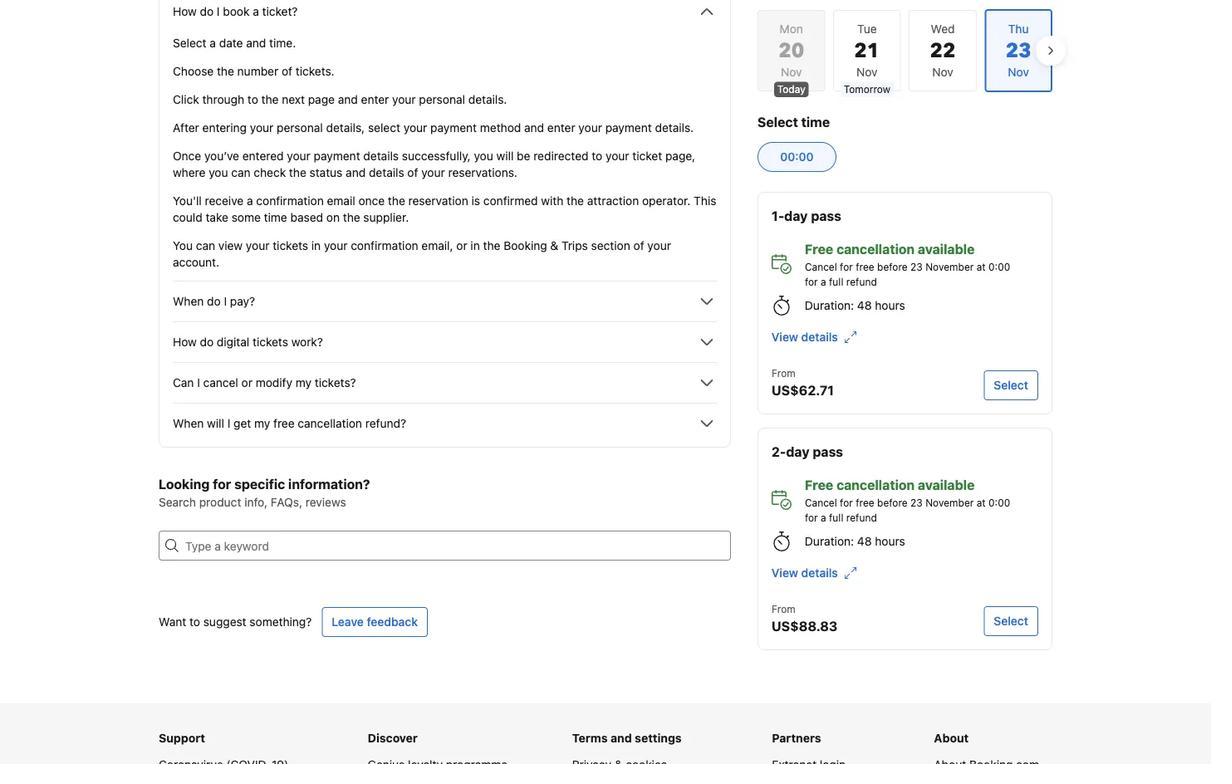 Task type: locate. For each thing, give the bounding box(es) containing it.
personal down next
[[277, 121, 323, 135]]

your right select
[[404, 121, 427, 135]]

in down based
[[311, 239, 321, 253]]

next
[[282, 93, 305, 106]]

2 vertical spatial free
[[856, 497, 875, 509]]

will left be
[[497, 149, 514, 163]]

1 horizontal spatial my
[[296, 376, 312, 390]]

21
[[855, 37, 880, 64]]

2 0:00 from the top
[[989, 497, 1011, 509]]

can up account.
[[196, 239, 215, 253]]

from inside from us$88.83
[[772, 603, 796, 615]]

how do i book a ticket?
[[173, 5, 298, 18]]

1 free cancellation available cancel for free before 23 november at 0:00 for a full refund from the top
[[805, 241, 1011, 288]]

1 vertical spatial full
[[829, 512, 844, 523]]

0 horizontal spatial you
[[209, 166, 228, 179]]

1 vertical spatial free
[[273, 417, 295, 430]]

cancel down 1-day pass
[[805, 261, 837, 273]]

suggest
[[203, 615, 246, 629]]

choose the number of tickets.
[[173, 64, 335, 78]]

cancel for 2-day pass
[[805, 497, 837, 509]]

1 at from the top
[[977, 261, 986, 273]]

0 horizontal spatial in
[[311, 239, 321, 253]]

cancellation for 1-day pass
[[837, 241, 915, 257]]

how do digital tickets work?
[[173, 335, 323, 349]]

0 vertical spatial cancellation
[[837, 241, 915, 257]]

from up us$62.71
[[772, 367, 796, 379]]

i left book
[[217, 5, 220, 18]]

2 free from the top
[[805, 477, 834, 493]]

2 vertical spatial of
[[634, 239, 645, 253]]

2 vertical spatial to
[[189, 615, 200, 629]]

full down 2-day pass
[[829, 512, 844, 523]]

3 nov from the left
[[933, 65, 954, 79]]

select button for us$62.71
[[984, 371, 1039, 401]]

something?
[[250, 615, 312, 629]]

1 horizontal spatial you
[[474, 149, 493, 163]]

tickets.
[[296, 64, 335, 78]]

1 vertical spatial cancellation
[[298, 417, 362, 430]]

tue
[[858, 22, 877, 36]]

0 vertical spatial before
[[877, 261, 908, 273]]

1 nov from the left
[[781, 65, 802, 79]]

free
[[856, 261, 875, 273], [273, 417, 295, 430], [856, 497, 875, 509]]

1 how from the top
[[173, 5, 197, 18]]

1 free from the top
[[805, 241, 834, 257]]

the up through
[[217, 64, 234, 78]]

trips
[[562, 239, 588, 253]]

full for 1-day pass
[[829, 276, 844, 288]]

free for 2-day pass
[[805, 477, 834, 493]]

1 horizontal spatial will
[[497, 149, 514, 163]]

at for 2-day pass
[[977, 497, 986, 509]]

of left tickets.
[[282, 64, 293, 78]]

1 horizontal spatial can
[[231, 166, 251, 179]]

2 horizontal spatial to
[[592, 149, 603, 163]]

1 vertical spatial my
[[254, 417, 270, 430]]

2 vertical spatial cancellation
[[837, 477, 915, 493]]

2 hours from the top
[[875, 535, 906, 548]]

1 vertical spatial how
[[173, 335, 197, 349]]

1 vertical spatial day
[[786, 444, 810, 460]]

0 vertical spatial view details
[[772, 330, 838, 344]]

hours for us$88.83
[[875, 535, 906, 548]]

a
[[253, 5, 259, 18], [210, 36, 216, 50], [247, 194, 253, 208], [821, 276, 826, 288], [821, 512, 826, 523]]

attraction
[[587, 194, 639, 208]]

0 horizontal spatial confirmation
[[256, 194, 324, 208]]

you up reservations.
[[474, 149, 493, 163]]

choose
[[173, 64, 214, 78]]

0 vertical spatial select button
[[984, 371, 1039, 401]]

0 vertical spatial can
[[231, 166, 251, 179]]

details up from us$88.83
[[802, 566, 838, 580]]

leave feedback
[[332, 615, 418, 629]]

info,
[[244, 496, 268, 509]]

when do i pay? button
[[173, 292, 717, 312]]

1 in from the left
[[311, 239, 321, 253]]

0 vertical spatial view
[[772, 330, 799, 344]]

from up us$88.83 at right bottom
[[772, 603, 796, 615]]

could
[[173, 211, 202, 224]]

pass right 1-
[[811, 208, 842, 224]]

and right the status
[[346, 166, 366, 179]]

cancellation
[[837, 241, 915, 257], [298, 417, 362, 430], [837, 477, 915, 493]]

can
[[173, 376, 194, 390]]

2 at from the top
[[977, 497, 986, 509]]

from inside from us$62.71
[[772, 367, 796, 379]]

1 duration: from the top
[[805, 299, 854, 312]]

48 for us$62.71
[[857, 299, 872, 312]]

nov down 22
[[933, 65, 954, 79]]

time
[[802, 114, 830, 130], [264, 211, 287, 224]]

1 vertical spatial view details
[[772, 566, 838, 580]]

of right section
[[634, 239, 645, 253]]

20
[[779, 37, 805, 64]]

1 vertical spatial select button
[[984, 607, 1039, 636]]

free cancellation available cancel for free before 23 november at 0:00 for a full refund for 2-day pass
[[805, 477, 1011, 523]]

0 horizontal spatial can
[[196, 239, 215, 253]]

1 vertical spatial 48
[[857, 535, 872, 548]]

free for 1-day pass
[[805, 241, 834, 257]]

the right on
[[343, 211, 360, 224]]

the left the booking on the top left of the page
[[483, 239, 501, 253]]

digital
[[217, 335, 250, 349]]

or inside "dropdown button"
[[241, 376, 253, 390]]

payment inside once you've entered your payment details successfully, you will be redirected to your ticket page, where you can check the status and details of your reservations.
[[314, 149, 360, 163]]

tue 21 nov tomorrow
[[844, 22, 891, 95]]

cancel down 2-day pass
[[805, 497, 837, 509]]

my right modify
[[296, 376, 312, 390]]

1 vertical spatial view details link
[[772, 565, 856, 582]]

free inside dropdown button
[[273, 417, 295, 430]]

my right get
[[254, 417, 270, 430]]

booking
[[504, 239, 547, 253]]

how up can
[[173, 335, 197, 349]]

48
[[857, 299, 872, 312], [857, 535, 872, 548]]

2 view from the top
[[772, 566, 799, 580]]

0 vertical spatial do
[[200, 5, 214, 18]]

want
[[159, 615, 186, 629]]

confirmation down supplier.
[[351, 239, 418, 253]]

view details link up from us$88.83
[[772, 565, 856, 582]]

on
[[326, 211, 340, 224]]

1 november from the top
[[926, 261, 974, 273]]

a inside dropdown button
[[253, 5, 259, 18]]

0 vertical spatial from
[[772, 367, 796, 379]]

2 before from the top
[[877, 497, 908, 509]]

details. up method
[[468, 93, 507, 106]]

enter
[[361, 93, 389, 106], [548, 121, 576, 135]]

view details up from us$88.83
[[772, 566, 838, 580]]

of down successfully,
[[408, 166, 418, 179]]

how do i book a ticket? button
[[173, 2, 717, 22]]

2 view details link from the top
[[772, 565, 856, 582]]

to right redirected
[[592, 149, 603, 163]]

1 vertical spatial pass
[[813, 444, 843, 460]]

1 vertical spatial before
[[877, 497, 908, 509]]

day for 1-
[[785, 208, 808, 224]]

my inside dropdown button
[[254, 417, 270, 430]]

2 vertical spatial do
[[200, 335, 214, 349]]

1 when from the top
[[173, 295, 204, 308]]

can
[[231, 166, 251, 179], [196, 239, 215, 253]]

from for us$88.83
[[772, 603, 796, 615]]

confirmation up based
[[256, 194, 324, 208]]

1 horizontal spatial to
[[248, 93, 258, 106]]

a down 2-day pass
[[821, 512, 826, 523]]

can i cancel or modify my tickets? button
[[173, 373, 717, 393]]

pass right 2-
[[813, 444, 843, 460]]

0 vertical spatial my
[[296, 376, 312, 390]]

your up select
[[392, 93, 416, 106]]

page,
[[666, 149, 696, 163]]

1 horizontal spatial confirmation
[[351, 239, 418, 253]]

duration: up from us$62.71
[[805, 299, 854, 312]]

0 vertical spatial at
[[977, 261, 986, 273]]

1 vertical spatial or
[[241, 376, 253, 390]]

0 vertical spatial available
[[918, 241, 975, 257]]

discover
[[368, 732, 418, 745]]

duration: 48 hours for us$88.83
[[805, 535, 906, 548]]

i for pay?
[[224, 295, 227, 308]]

0 vertical spatial 23
[[911, 261, 923, 273]]

your down operator.
[[648, 239, 671, 253]]

work?
[[291, 335, 323, 349]]

november for 1-day pass
[[926, 261, 974, 273]]

view details for us$88.83
[[772, 566, 838, 580]]

2 48 from the top
[[857, 535, 872, 548]]

1-day pass
[[772, 208, 842, 224]]

0 vertical spatial duration: 48 hours
[[805, 299, 906, 312]]

how for how do digital tickets work?
[[173, 335, 197, 349]]

details. up the page,
[[655, 121, 694, 135]]

cancellation down 1-day pass
[[837, 241, 915, 257]]

nov up today
[[781, 65, 802, 79]]

terms and settings
[[572, 732, 682, 745]]

0 vertical spatial full
[[829, 276, 844, 288]]

from us$62.71
[[772, 367, 834, 398]]

a left date
[[210, 36, 216, 50]]

0 vertical spatial free cancellation available cancel for free before 23 november at 0:00 for a full refund
[[805, 241, 1011, 288]]

free cancellation available cancel for free before 23 november at 0:00 for a full refund for 1-day pass
[[805, 241, 1011, 288]]

1 view details from the top
[[772, 330, 838, 344]]

1 vertical spatial do
[[207, 295, 221, 308]]

2 nov from the left
[[857, 65, 878, 79]]

1 full from the top
[[829, 276, 844, 288]]

1 select button from the top
[[984, 371, 1039, 401]]

0 horizontal spatial to
[[189, 615, 200, 629]]

nov inside wed 22 nov
[[933, 65, 954, 79]]

how do i book a ticket? element
[[173, 22, 717, 271]]

pass for 1-day pass
[[811, 208, 842, 224]]

0 vertical spatial tickets
[[273, 239, 308, 253]]

0 vertical spatial free
[[805, 241, 834, 257]]

tomorrow
[[844, 84, 891, 95]]

this
[[694, 194, 717, 208]]

product
[[199, 496, 241, 509]]

0 horizontal spatial nov
[[781, 65, 802, 79]]

in right 'email,'
[[471, 239, 480, 253]]

0 vertical spatial day
[[785, 208, 808, 224]]

0 vertical spatial or
[[456, 239, 468, 253]]

1 vertical spatial november
[[926, 497, 974, 509]]

you'll
[[173, 194, 202, 208]]

i right can
[[197, 376, 200, 390]]

0 vertical spatial confirmation
[[256, 194, 324, 208]]

1 before from the top
[[877, 261, 908, 273]]

1 view from the top
[[772, 330, 799, 344]]

the right the check
[[289, 166, 306, 179]]

duration:
[[805, 299, 854, 312], [805, 535, 854, 548]]

view details for us$62.71
[[772, 330, 838, 344]]

2 free cancellation available cancel for free before 23 november at 0:00 for a full refund from the top
[[805, 477, 1011, 523]]

1 hours from the top
[[875, 299, 906, 312]]

full down 1-day pass
[[829, 276, 844, 288]]

you've
[[204, 149, 239, 163]]

entering
[[202, 121, 247, 135]]

or right 'cancel'
[[241, 376, 253, 390]]

for inside looking for specific information? search product info, faqs, reviews
[[213, 477, 231, 492]]

before for 1-day pass
[[877, 261, 908, 273]]

you down you've
[[209, 166, 228, 179]]

tickets down based
[[273, 239, 308, 253]]

specific
[[234, 477, 285, 492]]

1 vertical spatial time
[[264, 211, 287, 224]]

select button
[[984, 371, 1039, 401], [984, 607, 1039, 636]]

payment up the status
[[314, 149, 360, 163]]

entered
[[242, 149, 284, 163]]

1 vertical spatial duration:
[[805, 535, 854, 548]]

1 from from the top
[[772, 367, 796, 379]]

1 horizontal spatial payment
[[430, 121, 477, 135]]

1 cancel from the top
[[805, 261, 837, 273]]

refund for 2-day pass
[[847, 512, 877, 523]]

refund
[[847, 276, 877, 288], [847, 512, 877, 523]]

how for how do i book a ticket?
[[173, 5, 197, 18]]

view details up from us$62.71
[[772, 330, 838, 344]]

2 horizontal spatial nov
[[933, 65, 954, 79]]

do left book
[[200, 5, 214, 18]]

1 horizontal spatial or
[[456, 239, 468, 253]]

0 vertical spatial time
[[802, 114, 830, 130]]

before for 2-day pass
[[877, 497, 908, 509]]

how
[[173, 5, 197, 18], [173, 335, 197, 349]]

will
[[497, 149, 514, 163], [207, 417, 224, 430]]

select
[[173, 36, 207, 50], [758, 114, 798, 130], [994, 378, 1029, 392], [994, 614, 1029, 628]]

0 horizontal spatial enter
[[361, 93, 389, 106]]

2 view details from the top
[[772, 566, 838, 580]]

2 duration: from the top
[[805, 535, 854, 548]]

0 vertical spatial cancel
[[805, 261, 837, 273]]

in
[[311, 239, 321, 253], [471, 239, 480, 253]]

1 vertical spatial view
[[772, 566, 799, 580]]

do for book
[[200, 5, 214, 18]]

1 horizontal spatial details.
[[655, 121, 694, 135]]

1 view details link from the top
[[772, 329, 856, 346]]

0 horizontal spatial time
[[264, 211, 287, 224]]

available for 2-day pass
[[918, 477, 975, 493]]

2 select button from the top
[[984, 607, 1039, 636]]

status
[[310, 166, 343, 179]]

0:00
[[989, 261, 1011, 273], [989, 497, 1011, 509]]

1 vertical spatial will
[[207, 417, 224, 430]]

0 horizontal spatial my
[[254, 417, 270, 430]]

day down us$62.71
[[786, 444, 810, 460]]

once you've entered your payment details successfully, you will be redirected to your ticket page, where you can check the status and details of your reservations.
[[173, 149, 696, 179]]

2 when from the top
[[173, 417, 204, 430]]

1 vertical spatial free cancellation available cancel for free before 23 november at 0:00 for a full refund
[[805, 477, 1011, 523]]

nov inside tue 21 nov tomorrow
[[857, 65, 878, 79]]

wed 22 nov
[[930, 22, 956, 79]]

personal up after entering your personal details, select your payment method and enter your payment details.
[[419, 93, 465, 106]]

0 horizontal spatial will
[[207, 417, 224, 430]]

free down 2-day pass
[[805, 477, 834, 493]]

your up the status
[[287, 149, 311, 163]]

your down on
[[324, 239, 348, 253]]

enter up select
[[361, 93, 389, 106]]

1 vertical spatial refund
[[847, 512, 877, 523]]

your right view
[[246, 239, 270, 253]]

2 how from the top
[[173, 335, 197, 349]]

1 vertical spatial 23
[[911, 497, 923, 509]]

2 available from the top
[[918, 477, 975, 493]]

view details link
[[772, 329, 856, 346], [772, 565, 856, 582]]

and right the terms
[[611, 732, 632, 745]]

time right some
[[264, 211, 287, 224]]

to inside once you've entered your payment details successfully, you will be redirected to your ticket page, where you can check the status and details of your reservations.
[[592, 149, 603, 163]]

can down you've
[[231, 166, 251, 179]]

0 horizontal spatial details.
[[468, 93, 507, 106]]

duration: for us$88.83
[[805, 535, 854, 548]]

do left 'digital'
[[200, 335, 214, 349]]

i left pay?
[[224, 295, 227, 308]]

and right page
[[338, 93, 358, 106]]

time up 00:00
[[802, 114, 830, 130]]

2 cancel from the top
[[805, 497, 837, 509]]

1 vertical spatial personal
[[277, 121, 323, 135]]

1 duration: 48 hours from the top
[[805, 299, 906, 312]]

nov up tomorrow
[[857, 65, 878, 79]]

view for us$62.71
[[772, 330, 799, 344]]

cancel
[[203, 376, 238, 390]]

looking
[[159, 477, 210, 492]]

do left pay?
[[207, 295, 221, 308]]

view up from us$88.83
[[772, 566, 799, 580]]

how left book
[[173, 5, 197, 18]]

0 vertical spatial hours
[[875, 299, 906, 312]]

1 vertical spatial to
[[592, 149, 603, 163]]

2 horizontal spatial payment
[[606, 121, 652, 135]]

day
[[785, 208, 808, 224], [786, 444, 810, 460]]

when do i pay?
[[173, 295, 255, 308]]

1 vertical spatial hours
[[875, 535, 906, 548]]

1 vertical spatial tickets
[[253, 335, 288, 349]]

when down can
[[173, 417, 204, 430]]

full for 2-day pass
[[829, 512, 844, 523]]

1 23 from the top
[[911, 261, 923, 273]]

0 vertical spatial 48
[[857, 299, 872, 312]]

2 full from the top
[[829, 512, 844, 523]]

2 23 from the top
[[911, 497, 923, 509]]

2-day pass
[[772, 444, 843, 460]]

from
[[772, 367, 796, 379], [772, 603, 796, 615]]

0 horizontal spatial payment
[[314, 149, 360, 163]]

the up supplier.
[[388, 194, 405, 208]]

when for when do i pay?
[[173, 295, 204, 308]]

cancellation down 2-day pass
[[837, 477, 915, 493]]

from us$88.83
[[772, 603, 838, 634]]

duration: up from us$88.83
[[805, 535, 854, 548]]

payment up ticket
[[606, 121, 652, 135]]

enter up redirected
[[548, 121, 576, 135]]

hours
[[875, 299, 906, 312], [875, 535, 906, 548]]

to right want
[[189, 615, 200, 629]]

to
[[248, 93, 258, 106], [592, 149, 603, 163], [189, 615, 200, 629]]

1 refund from the top
[[847, 276, 877, 288]]

feedback
[[367, 615, 418, 629]]

i
[[217, 5, 220, 18], [224, 295, 227, 308], [197, 376, 200, 390], [227, 417, 230, 430]]

payment up successfully,
[[430, 121, 477, 135]]

1 available from the top
[[918, 241, 975, 257]]

tickets
[[273, 239, 308, 253], [253, 335, 288, 349]]

1 48 from the top
[[857, 299, 872, 312]]

1 horizontal spatial time
[[802, 114, 830, 130]]

0 vertical spatial free
[[856, 261, 875, 273]]

your up redirected
[[579, 121, 602, 135]]

your down successfully,
[[421, 166, 445, 179]]

information?
[[288, 477, 370, 492]]

day down 00:00
[[785, 208, 808, 224]]

details.
[[468, 93, 507, 106], [655, 121, 694, 135]]

0 horizontal spatial or
[[241, 376, 253, 390]]

nov inside mon 20 nov today
[[781, 65, 802, 79]]

0 vertical spatial will
[[497, 149, 514, 163]]

region
[[744, 2, 1066, 99]]

2 november from the top
[[926, 497, 974, 509]]

your left ticket
[[606, 149, 630, 163]]

tickets left work?
[[253, 335, 288, 349]]

the left next
[[261, 93, 279, 106]]

confirmation inside you can view your tickets in your confirmation email, or in the booking & trips section of your account.
[[351, 239, 418, 253]]

1 vertical spatial free
[[805, 477, 834, 493]]

a up some
[[247, 194, 253, 208]]

faqs,
[[271, 496, 302, 509]]

2 refund from the top
[[847, 512, 877, 523]]

a down 1-day pass
[[821, 276, 826, 288]]

november
[[926, 261, 974, 273], [926, 497, 974, 509]]

2 from from the top
[[772, 603, 796, 615]]

and inside once you've entered your payment details successfully, you will be redirected to your ticket page, where you can check the status and details of your reservations.
[[346, 166, 366, 179]]

1 vertical spatial at
[[977, 497, 986, 509]]

i left get
[[227, 417, 230, 430]]

1 vertical spatial from
[[772, 603, 796, 615]]

when down account.
[[173, 295, 204, 308]]

1 horizontal spatial enter
[[548, 121, 576, 135]]

view details link up from us$62.71
[[772, 329, 856, 346]]

0 vertical spatial how
[[173, 5, 197, 18]]

1 vertical spatial duration: 48 hours
[[805, 535, 906, 548]]

cancellation down the tickets?
[[298, 417, 362, 430]]

will inside once you've entered your payment details successfully, you will be redirected to your ticket page, where you can check the status and details of your reservations.
[[497, 149, 514, 163]]

0 vertical spatial pass
[[811, 208, 842, 224]]

will left get
[[207, 417, 224, 430]]

to down choose the number of tickets. at the top left
[[248, 93, 258, 106]]

payment
[[430, 121, 477, 135], [606, 121, 652, 135], [314, 149, 360, 163]]

1 0:00 from the top
[[989, 261, 1011, 273]]

0 vertical spatial to
[[248, 93, 258, 106]]

view up from us$62.71
[[772, 330, 799, 344]]

do
[[200, 5, 214, 18], [207, 295, 221, 308], [200, 335, 214, 349]]

region containing 20
[[744, 2, 1066, 99]]

0 vertical spatial refund
[[847, 276, 877, 288]]

0 vertical spatial personal
[[419, 93, 465, 106]]

or right 'email,'
[[456, 239, 468, 253]]

terms
[[572, 732, 608, 745]]

a right book
[[253, 5, 259, 18]]

2 duration: 48 hours from the top
[[805, 535, 906, 548]]

at for 1-day pass
[[977, 261, 986, 273]]



Task type: vqa. For each thing, say whether or not it's contained in the screenshot.
the left in
yes



Task type: describe. For each thing, give the bounding box(es) containing it.
when for when will i get my free cancellation refund?
[[173, 417, 204, 430]]

reviews
[[306, 496, 346, 509]]

take
[[206, 211, 228, 224]]

of inside you can view your tickets in your confirmation email, or in the booking & trips section of your account.
[[634, 239, 645, 253]]

details,
[[326, 121, 365, 135]]

details up once at the top left of page
[[369, 166, 404, 179]]

modify
[[256, 376, 292, 390]]

leave
[[332, 615, 364, 629]]

pass for 2-day pass
[[813, 444, 843, 460]]

view for us$88.83
[[772, 566, 799, 580]]

confirmation inside you'll receive a confirmation email once the reservation is confirmed with the attraction operator. this could take some time based on the supplier.
[[256, 194, 324, 208]]

select
[[368, 121, 401, 135]]

search
[[159, 496, 196, 509]]

click through to the next page and enter your personal details.
[[173, 93, 507, 106]]

successfully,
[[402, 149, 471, 163]]

operator.
[[642, 194, 691, 208]]

partners
[[772, 732, 821, 745]]

1 vertical spatial you
[[209, 166, 228, 179]]

mon 20 nov today
[[778, 22, 806, 95]]

email,
[[422, 239, 453, 253]]

i inside "dropdown button"
[[197, 376, 200, 390]]

do for pay?
[[207, 295, 221, 308]]

based
[[290, 211, 323, 224]]

once
[[359, 194, 385, 208]]

refund for 1-day pass
[[847, 276, 877, 288]]

details up from us$62.71
[[802, 330, 838, 344]]

time inside you'll receive a confirmation email once the reservation is confirmed with the attraction operator. this could take some time based on the supplier.
[[264, 211, 287, 224]]

select time
[[758, 114, 830, 130]]

when will i get my free cancellation refund? button
[[173, 414, 717, 434]]

cancellation for 2-day pass
[[837, 477, 915, 493]]

hours for us$62.71
[[875, 299, 906, 312]]

tickets inside dropdown button
[[253, 335, 288, 349]]

some
[[232, 211, 261, 224]]

confirmed
[[483, 194, 538, 208]]

redirected
[[534, 149, 589, 163]]

method
[[480, 121, 521, 135]]

the inside once you've entered your payment details successfully, you will be redirected to your ticket page, where you can check the status and details of your reservations.
[[289, 166, 306, 179]]

your up the entered
[[250, 121, 274, 135]]

want to suggest something?
[[159, 615, 312, 629]]

1-
[[772, 208, 785, 224]]

mon
[[780, 22, 803, 36]]

through
[[202, 93, 244, 106]]

Type a keyword field
[[179, 531, 731, 561]]

48 for us$88.83
[[857, 535, 872, 548]]

do for tickets
[[200, 335, 214, 349]]

from for us$62.71
[[772, 367, 796, 379]]

you can view your tickets in your confirmation email, or in the booking & trips section of your account.
[[173, 239, 671, 269]]

about
[[934, 732, 969, 745]]

be
[[517, 149, 530, 163]]

1 horizontal spatial personal
[[419, 93, 465, 106]]

us$62.71
[[772, 383, 834, 398]]

0 horizontal spatial personal
[[277, 121, 323, 135]]

looking for specific information? search product info, faqs, reviews
[[159, 477, 370, 509]]

0 horizontal spatial of
[[282, 64, 293, 78]]

ticket?
[[262, 5, 298, 18]]

today
[[778, 84, 806, 95]]

23 for 2-day pass
[[911, 497, 923, 509]]

is
[[472, 194, 480, 208]]

view
[[218, 239, 243, 253]]

pay?
[[230, 295, 255, 308]]

november for 2-day pass
[[926, 497, 974, 509]]

select inside how do i book a ticket? element
[[173, 36, 207, 50]]

can inside once you've entered your payment details successfully, you will be redirected to your ticket page, where you can check the status and details of your reservations.
[[231, 166, 251, 179]]

and right date
[[246, 36, 266, 50]]

of inside once you've entered your payment details successfully, you will be redirected to your ticket page, where you can check the status and details of your reservations.
[[408, 166, 418, 179]]

cancellation inside when will i get my free cancellation refund? dropdown button
[[298, 417, 362, 430]]

nov for 21
[[857, 65, 878, 79]]

where
[[173, 166, 206, 179]]

22
[[930, 37, 956, 64]]

23 for 1-day pass
[[911, 261, 923, 273]]

0 vertical spatial details.
[[468, 93, 507, 106]]

i for get
[[227, 417, 230, 430]]

get
[[234, 417, 251, 430]]

0:00 for 2-day pass
[[989, 497, 1011, 509]]

cancel for 1-day pass
[[805, 261, 837, 273]]

1 vertical spatial enter
[[548, 121, 576, 135]]

the inside you can view your tickets in your confirmation email, or in the booking & trips section of your account.
[[483, 239, 501, 253]]

view details link for us$62.71
[[772, 329, 856, 346]]

and up be
[[524, 121, 544, 135]]

a inside you'll receive a confirmation email once the reservation is confirmed with the attraction operator. this could take some time based on the supplier.
[[247, 194, 253, 208]]

00:00
[[781, 150, 814, 164]]

section
[[591, 239, 631, 253]]

you
[[173, 239, 193, 253]]

2 in from the left
[[471, 239, 480, 253]]

support
[[159, 732, 205, 745]]

tickets?
[[315, 376, 356, 390]]

receive
[[205, 194, 244, 208]]

after
[[173, 121, 199, 135]]

wed
[[931, 22, 955, 36]]

can inside you can view your tickets in your confirmation email, or in the booking & trips section of your account.
[[196, 239, 215, 253]]

reservations.
[[448, 166, 518, 179]]

my inside "dropdown button"
[[296, 376, 312, 390]]

the right with
[[567, 194, 584, 208]]

supplier.
[[363, 211, 409, 224]]

view details link for us$88.83
[[772, 565, 856, 582]]

select button for us$88.83
[[984, 607, 1039, 636]]

page
[[308, 93, 335, 106]]

with
[[541, 194, 564, 208]]

when will i get my free cancellation refund?
[[173, 417, 406, 430]]

duration: for us$62.71
[[805, 299, 854, 312]]

0 vertical spatial you
[[474, 149, 493, 163]]

2-
[[772, 444, 786, 460]]

i for book
[[217, 5, 220, 18]]

book
[[223, 5, 250, 18]]

settings
[[635, 732, 682, 745]]

date
[[219, 36, 243, 50]]

can i cancel or modify my tickets?
[[173, 376, 356, 390]]

after entering your personal details, select your payment method and enter your payment details.
[[173, 121, 694, 135]]

number
[[237, 64, 279, 78]]

0 vertical spatial enter
[[361, 93, 389, 106]]

will inside when will i get my free cancellation refund? dropdown button
[[207, 417, 224, 430]]

free for 2-day pass
[[856, 497, 875, 509]]

duration: 48 hours for us$62.71
[[805, 299, 906, 312]]

details down select
[[363, 149, 399, 163]]

day for 2-
[[786, 444, 810, 460]]

or inside you can view your tickets in your confirmation email, or in the booking & trips section of your account.
[[456, 239, 468, 253]]

click
[[173, 93, 199, 106]]

refund?
[[365, 417, 406, 430]]

available for 1-day pass
[[918, 241, 975, 257]]

select a date and time.
[[173, 36, 296, 50]]

reservation
[[408, 194, 468, 208]]

time.
[[269, 36, 296, 50]]

1 vertical spatial details.
[[655, 121, 694, 135]]

leave feedback button
[[322, 607, 428, 637]]

0:00 for 1-day pass
[[989, 261, 1011, 273]]

email
[[327, 194, 355, 208]]

nov for 20
[[781, 65, 802, 79]]

free for 1-day pass
[[856, 261, 875, 273]]

how do digital tickets work? button
[[173, 332, 717, 352]]

us$88.83
[[772, 619, 838, 634]]

tickets inside you can view your tickets in your confirmation email, or in the booking & trips section of your account.
[[273, 239, 308, 253]]



